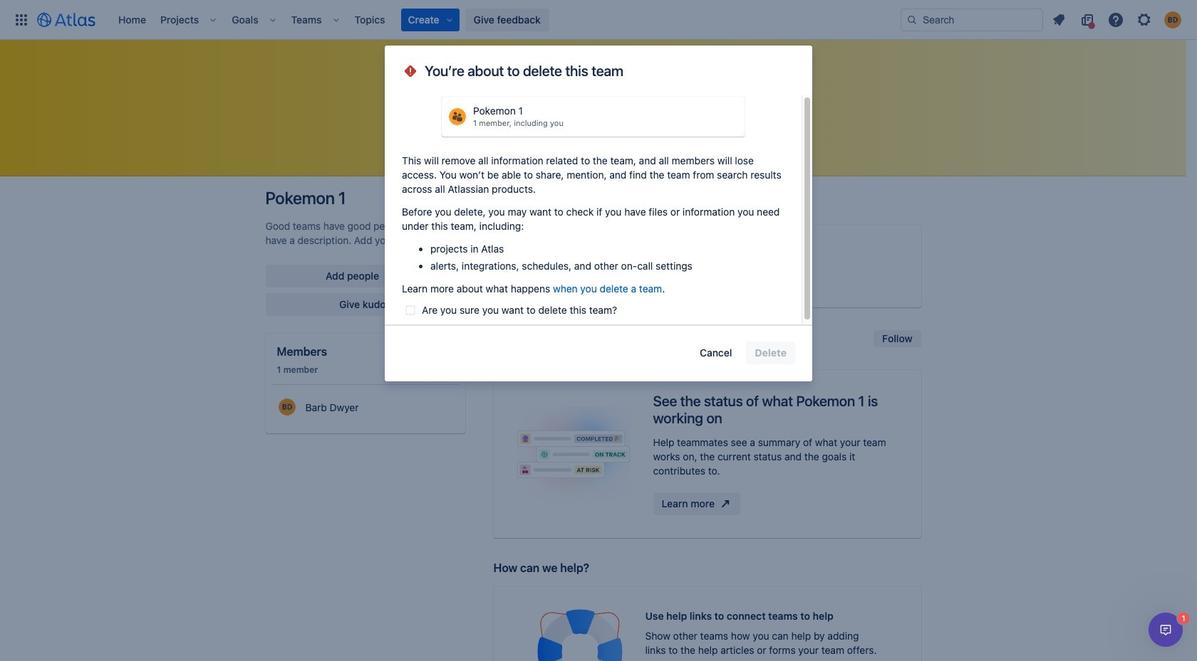 Task type: locate. For each thing, give the bounding box(es) containing it.
None search field
[[901, 8, 1043, 31]]

Search field
[[901, 8, 1043, 31]]

banner
[[0, 0, 1197, 40]]

dialog
[[385, 46, 812, 382]]



Task type: describe. For each thing, give the bounding box(es) containing it.
top element
[[9, 0, 901, 40]]

help image
[[1107, 11, 1124, 28]]

search image
[[906, 14, 918, 25]]

danger image
[[402, 63, 419, 80]]



Task type: vqa. For each thing, say whether or not it's contained in the screenshot.
2 corresponding to My First Team 2 members Rookie team
no



